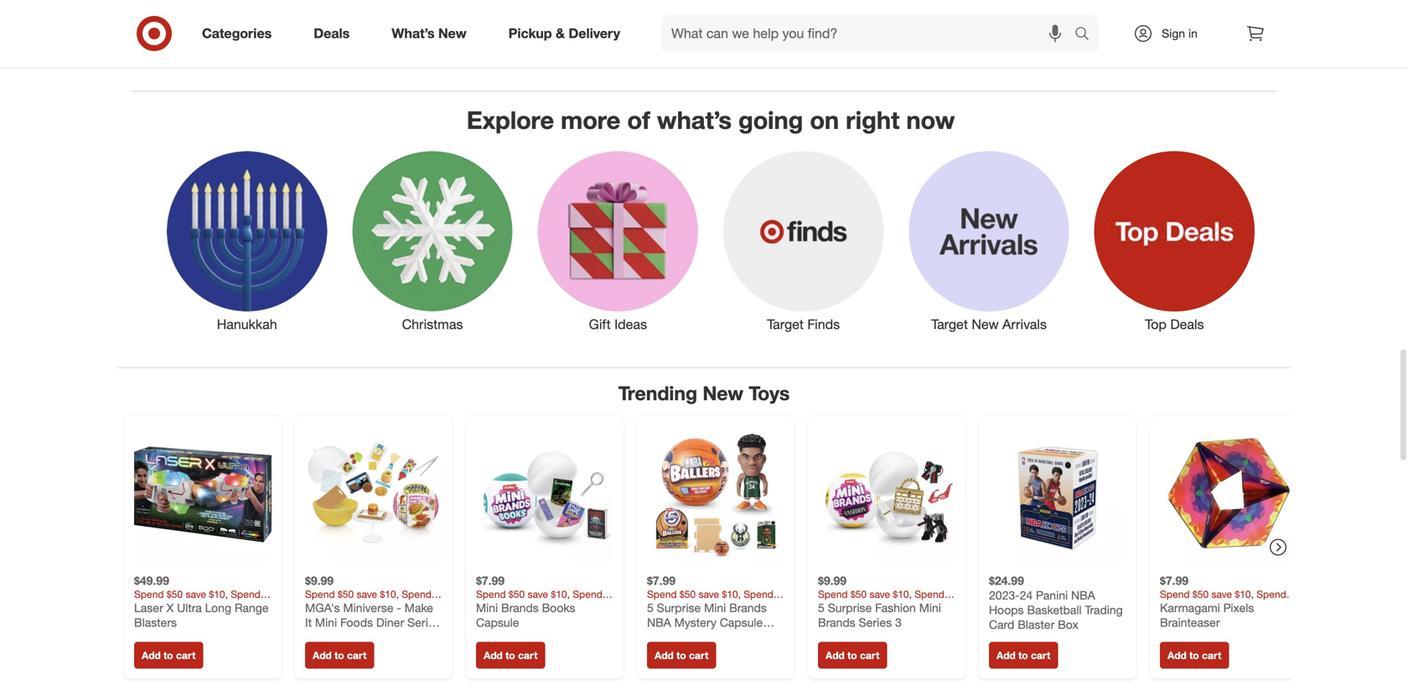 Task type: vqa. For each thing, say whether or not it's contained in the screenshot.
the leftmost Capsule
yes



Task type: locate. For each thing, give the bounding box(es) containing it.
1 horizontal spatial 5
[[818, 601, 825, 616]]

cart down foods
[[347, 650, 367, 662]]

0 horizontal spatial surprise
[[657, 601, 701, 616]]

deals right top
[[1171, 316, 1204, 333]]

categories
[[202, 25, 272, 42]]

$9.99 for 5
[[818, 574, 847, 588]]

0 horizontal spatial $9.99
[[305, 574, 334, 588]]

to for 5 surprise mini brands nba mystery capsule mini figures
[[677, 650, 686, 662]]

1 horizontal spatial $9.99
[[818, 574, 847, 588]]

brands right mystery
[[730, 601, 767, 616]]

add to cart button for 2023-24 panini nba hoops basketball trading card blaster box
[[989, 643, 1058, 669]]

$7.99 for karmagami
[[1160, 574, 1189, 588]]

2023-24 panini nba hoops basketball trading card blaster box image
[[989, 426, 1127, 564], [989, 426, 1127, 564]]

blaster
[[1018, 618, 1055, 632]]

deals link
[[299, 15, 371, 52]]

add to cart down figures
[[655, 650, 709, 662]]

1 5 from the left
[[647, 601, 654, 616]]

capsule left books
[[476, 616, 519, 630]]

add for karmagami pixels brainteaser
[[1168, 650, 1187, 662]]

search button
[[1067, 15, 1108, 55]]

5 surprise mini brands nba mystery capsule mini figures image
[[647, 426, 785, 564], [647, 426, 785, 564]]

cart down 'blaster'
[[1031, 650, 1051, 662]]

5 surprise mini brands nba mystery capsule mini figures
[[647, 601, 767, 645]]

brands left books
[[501, 601, 539, 616]]

brainteaser
[[1160, 616, 1220, 630]]

deals left 'what's'
[[314, 25, 350, 42]]

mini right make
[[476, 601, 498, 616]]

3 $7.99 from the left
[[1160, 574, 1189, 588]]

1 horizontal spatial capsule
[[720, 616, 763, 630]]

1 vertical spatial nba
[[647, 616, 671, 630]]

0 horizontal spatial 3
[[305, 630, 312, 645]]

nba inside "$24.99 2023-24 panini nba hoops basketball trading card blaster box"
[[1071, 588, 1095, 603]]

$9.99
[[305, 574, 334, 588], [818, 574, 847, 588]]

nba left figures
[[647, 616, 671, 630]]

add down card
[[997, 650, 1016, 662]]

surprise
[[657, 601, 701, 616], [828, 601, 872, 616]]

0 vertical spatial nba
[[1071, 588, 1095, 603]]

range
[[235, 601, 269, 616]]

cart left categories
[[179, 33, 199, 46]]

cart for mga's miniverse - make it mini foods diner series 3
[[347, 650, 367, 662]]

surprise up figures
[[657, 601, 701, 616]]

1 horizontal spatial brands
[[730, 601, 767, 616]]

foods
[[340, 616, 373, 630]]

new right 'what's'
[[438, 25, 467, 42]]

0 vertical spatial new
[[438, 25, 467, 42]]

karmagami pixels brainteaser
[[1160, 601, 1254, 630]]

5 inside 5 surprise fashion mini brands series 3
[[818, 601, 825, 616]]

1 vertical spatial new
[[972, 316, 999, 333]]

add to cart down brainteaser
[[1168, 650, 1222, 662]]

add to cart down blasters
[[142, 650, 196, 662]]

add
[[145, 33, 164, 46], [142, 650, 161, 662], [313, 650, 332, 662], [484, 650, 503, 662], [655, 650, 674, 662], [826, 650, 845, 662], [997, 650, 1016, 662], [1168, 650, 1187, 662]]

target for target new arrivals
[[932, 316, 968, 333]]

add to cart button for 5 surprise fashion mini brands series 3
[[818, 643, 887, 669]]

karmagami
[[1160, 601, 1220, 616]]

hanukkah link
[[154, 148, 340, 334]]

nba
[[1071, 588, 1095, 603], [647, 616, 671, 630]]

new left toys
[[703, 382, 744, 406]]

1 series from the left
[[407, 616, 441, 630]]

pickup & delivery
[[509, 25, 620, 42]]

diner
[[376, 616, 404, 630]]

to down 5 surprise fashion mini brands series 3
[[848, 650, 857, 662]]

$7.99
[[476, 574, 505, 588], [647, 574, 676, 588], [1160, 574, 1189, 588]]

add to cart down 5 surprise fashion mini brands series 3
[[826, 650, 880, 662]]

add down brainteaser
[[1168, 650, 1187, 662]]

cart for 5 surprise fashion mini brands series 3
[[860, 650, 880, 662]]

0 horizontal spatial target
[[767, 316, 804, 333]]

figures
[[672, 630, 711, 645]]

to down brainteaser
[[1190, 650, 1199, 662]]

books
[[542, 601, 575, 616]]

to down figures
[[677, 650, 686, 662]]

5 surprise fashion mini brands series 3 image
[[818, 426, 956, 564], [818, 426, 956, 564]]

-
[[397, 601, 401, 616]]

$7.99 up mystery
[[647, 574, 676, 588]]

to for karmagami pixels brainteaser
[[1190, 650, 1199, 662]]

target left arrivals
[[932, 316, 968, 333]]

2 horizontal spatial $7.99
[[1160, 574, 1189, 588]]

mini brands books capsule image
[[476, 426, 614, 564], [476, 426, 614, 564]]

5 left mystery
[[647, 601, 654, 616]]

search
[[1067, 27, 1108, 43]]

to down 'blaster'
[[1019, 650, 1028, 662]]

cart down 5 surprise fashion mini brands series 3
[[860, 650, 880, 662]]

0 horizontal spatial brands
[[501, 601, 539, 616]]

categories link
[[188, 15, 293, 52]]

new left arrivals
[[972, 316, 999, 333]]

1 horizontal spatial 3
[[895, 616, 902, 630]]

laser x ultra long range blasters image
[[134, 426, 272, 564], [134, 426, 272, 564]]

2 surprise from the left
[[828, 601, 872, 616]]

karmagami pixels brainteaser image
[[1160, 426, 1298, 564], [1160, 426, 1298, 564]]

$7.99 up karmagami
[[1160, 574, 1189, 588]]

add for mga's miniverse - make it mini foods diner series 3
[[313, 650, 332, 662]]

to
[[166, 33, 176, 46], [164, 650, 173, 662], [335, 650, 344, 662], [506, 650, 515, 662], [677, 650, 686, 662], [848, 650, 857, 662], [1019, 650, 1028, 662], [1190, 650, 1199, 662]]

2 series from the left
[[859, 616, 892, 630]]

1 surprise from the left
[[657, 601, 701, 616]]

surprise inside 5 surprise fashion mini brands series 3
[[828, 601, 872, 616]]

add down mga's
[[313, 650, 332, 662]]

target left "finds"
[[767, 316, 804, 333]]

series
[[407, 616, 441, 630], [859, 616, 892, 630]]

capsule right mystery
[[720, 616, 763, 630]]

nba right panini
[[1071, 588, 1095, 603]]

add to cart button
[[137, 26, 206, 53], [134, 643, 203, 669], [305, 643, 374, 669], [476, 643, 545, 669], [647, 643, 716, 669], [818, 643, 887, 669], [989, 643, 1058, 669], [1160, 643, 1229, 669]]

new
[[438, 25, 467, 42], [972, 316, 999, 333], [703, 382, 744, 406]]

top
[[1145, 316, 1167, 333]]

capsule inside 5 surprise mini brands nba mystery capsule mini figures
[[720, 616, 763, 630]]

0 horizontal spatial nba
[[647, 616, 671, 630]]

ideas
[[615, 316, 647, 333]]

cart down mini brands books capsule
[[518, 650, 538, 662]]

hoops
[[989, 603, 1024, 618]]

5
[[647, 601, 654, 616], [818, 601, 825, 616]]

0 horizontal spatial 5
[[647, 601, 654, 616]]

what's
[[392, 25, 435, 42]]

hanukkah
[[217, 316, 277, 333]]

to for laser x ultra long range blasters
[[164, 650, 173, 662]]

cart down brainteaser
[[1202, 650, 1222, 662]]

cart for 5 surprise mini brands nba mystery capsule mini figures
[[689, 650, 709, 662]]

3
[[895, 616, 902, 630], [305, 630, 312, 645]]

mini right fashion
[[919, 601, 941, 616]]

2 capsule from the left
[[720, 616, 763, 630]]

explore more of what's going on right now
[[467, 105, 955, 135]]

1 capsule from the left
[[476, 616, 519, 630]]

target for target finds
[[767, 316, 804, 333]]

now
[[907, 105, 955, 135]]

cart down figures
[[689, 650, 709, 662]]

add to cart button for mini brands books capsule
[[476, 643, 545, 669]]

1 vertical spatial deals
[[1171, 316, 1204, 333]]

5 surprise fashion mini brands series 3
[[818, 601, 941, 630]]

3 inside "mga's miniverse - make it mini foods diner series 3"
[[305, 630, 312, 645]]

add to cart down mini brands books capsule
[[484, 650, 538, 662]]

2 horizontal spatial new
[[972, 316, 999, 333]]

add down blasters
[[142, 650, 161, 662]]

new for target
[[972, 316, 999, 333]]

to down mini brands books capsule
[[506, 650, 515, 662]]

brands inside 5 surprise mini brands nba mystery capsule mini figures
[[730, 601, 767, 616]]

mini right it
[[315, 616, 337, 630]]

$24.99
[[989, 574, 1024, 588]]

$7.99 for 5
[[647, 574, 676, 588]]

1 horizontal spatial $7.99
[[647, 574, 676, 588]]

brands inside mini brands books capsule
[[501, 601, 539, 616]]

target new arrivals
[[932, 316, 1047, 333]]

1 horizontal spatial surprise
[[828, 601, 872, 616]]

brands left fashion
[[818, 616, 856, 630]]

add to cart
[[145, 33, 199, 46], [142, 650, 196, 662], [313, 650, 367, 662], [484, 650, 538, 662], [655, 650, 709, 662], [826, 650, 880, 662], [997, 650, 1051, 662], [1168, 650, 1222, 662]]

series inside "mga's miniverse - make it mini foods diner series 3"
[[407, 616, 441, 630]]

0 horizontal spatial capsule
[[476, 616, 519, 630]]

1 target from the left
[[767, 316, 804, 333]]

$9.99 up 5 surprise fashion mini brands series 3
[[818, 574, 847, 588]]

to down foods
[[335, 650, 344, 662]]

2 5 from the left
[[818, 601, 825, 616]]

$49.99
[[134, 574, 169, 588]]

target
[[767, 316, 804, 333], [932, 316, 968, 333]]

1 horizontal spatial series
[[859, 616, 892, 630]]

$7.99 up mini brands books capsule
[[476, 574, 505, 588]]

add to cart button for laser x ultra long range blasters
[[134, 643, 203, 669]]

0 horizontal spatial $7.99
[[476, 574, 505, 588]]

add to cart down foods
[[313, 650, 367, 662]]

add down mini brands books capsule
[[484, 650, 503, 662]]

capsule inside mini brands books capsule
[[476, 616, 519, 630]]

add down figures
[[655, 650, 674, 662]]

pickup
[[509, 25, 552, 42]]

deals
[[314, 25, 350, 42], [1171, 316, 1204, 333]]

brands inside 5 surprise fashion mini brands series 3
[[818, 616, 856, 630]]

mini
[[476, 601, 498, 616], [704, 601, 726, 616], [919, 601, 941, 616], [315, 616, 337, 630], [647, 630, 669, 645]]

2 horizontal spatial brands
[[818, 616, 856, 630]]

mini left figures
[[647, 630, 669, 645]]

x
[[167, 601, 174, 616]]

1 $9.99 from the left
[[305, 574, 334, 588]]

1 horizontal spatial new
[[703, 382, 744, 406]]

add for laser x ultra long range blasters
[[142, 650, 161, 662]]

add to cart down 'blaster'
[[997, 650, 1051, 662]]

blasters
[[134, 616, 177, 630]]

5 inside 5 surprise mini brands nba mystery capsule mini figures
[[647, 601, 654, 616]]

0 horizontal spatial series
[[407, 616, 441, 630]]

to for mini brands books capsule
[[506, 650, 515, 662]]

to for 5 surprise fashion mini brands series 3
[[848, 650, 857, 662]]

nba inside 5 surprise mini brands nba mystery capsule mini figures
[[647, 616, 671, 630]]

add to cart for laser x ultra long range blasters
[[142, 650, 196, 662]]

2 target from the left
[[932, 316, 968, 333]]

surprise inside 5 surprise mini brands nba mystery capsule mini figures
[[657, 601, 701, 616]]

1 horizontal spatial target
[[932, 316, 968, 333]]

5 for nba
[[647, 601, 654, 616]]

cart down "laser x ultra long range blasters" at bottom
[[176, 650, 196, 662]]

add down 5 surprise fashion mini brands series 3
[[826, 650, 845, 662]]

5 left fashion
[[818, 601, 825, 616]]

cart for karmagami pixels brainteaser
[[1202, 650, 1222, 662]]

add to cart for karmagami pixels brainteaser
[[1168, 650, 1222, 662]]

$24.99 2023-24 panini nba hoops basketball trading card blaster box
[[989, 574, 1123, 632]]

panini
[[1036, 588, 1068, 603]]

0 horizontal spatial deals
[[314, 25, 350, 42]]

add to cart button for mga's miniverse - make it mini foods diner series 3
[[305, 643, 374, 669]]

in
[[1189, 26, 1198, 41]]

add to cart for 2023-24 panini nba hoops basketball trading card blaster box
[[997, 650, 1051, 662]]

delivery
[[569, 25, 620, 42]]

mga's miniverse - make it mini foods diner series 3 image
[[305, 426, 443, 564], [305, 426, 443, 564]]

$9.99 up mga's
[[305, 574, 334, 588]]

cart for 2023-24 panini nba hoops basketball trading card blaster box
[[1031, 650, 1051, 662]]

brands
[[501, 601, 539, 616], [730, 601, 767, 616], [818, 616, 856, 630]]

2 $9.99 from the left
[[818, 574, 847, 588]]

christmas
[[402, 316, 463, 333]]

cart
[[179, 33, 199, 46], [176, 650, 196, 662], [347, 650, 367, 662], [518, 650, 538, 662], [689, 650, 709, 662], [860, 650, 880, 662], [1031, 650, 1051, 662], [1202, 650, 1222, 662]]

2023-
[[989, 588, 1020, 603]]

2 vertical spatial new
[[703, 382, 744, 406]]

2 $7.99 from the left
[[647, 574, 676, 588]]

$9.99 for mga's
[[305, 574, 334, 588]]

toys
[[749, 382, 790, 406]]

1 horizontal spatial nba
[[1071, 588, 1095, 603]]

going
[[739, 105, 803, 135]]

to down blasters
[[164, 650, 173, 662]]

surprise left fashion
[[828, 601, 872, 616]]

card
[[989, 618, 1015, 632]]

arrivals
[[1003, 316, 1047, 333]]

1 $7.99 from the left
[[476, 574, 505, 588]]

5 for brands
[[818, 601, 825, 616]]

0 horizontal spatial new
[[438, 25, 467, 42]]



Task type: describe. For each thing, give the bounding box(es) containing it.
mini up figures
[[704, 601, 726, 616]]

add for 5 surprise mini brands nba mystery capsule mini figures
[[655, 650, 674, 662]]

pixels
[[1224, 601, 1254, 616]]

series inside 5 surprise fashion mini brands series 3
[[859, 616, 892, 630]]

basketball
[[1027, 603, 1082, 618]]

target new arrivals link
[[896, 148, 1082, 334]]

nba for trading
[[1071, 588, 1095, 603]]

to left categories
[[166, 33, 176, 46]]

what's new link
[[377, 15, 488, 52]]

add to cart for 5 surprise fashion mini brands series 3
[[826, 650, 880, 662]]

gift
[[589, 316, 611, 333]]

nba for mini
[[647, 616, 671, 630]]

pickup & delivery link
[[494, 15, 641, 52]]

finds
[[808, 316, 840, 333]]

add to cart button for karmagami pixels brainteaser
[[1160, 643, 1229, 669]]

of
[[627, 105, 650, 135]]

top deals link
[[1082, 148, 1268, 334]]

sign in link
[[1119, 15, 1224, 52]]

mga's
[[305, 601, 340, 616]]

new for trending
[[703, 382, 744, 406]]

mini brands books capsule
[[476, 601, 575, 630]]

24
[[1020, 588, 1033, 603]]

what's new
[[392, 25, 467, 42]]

add to cart for mini brands books capsule
[[484, 650, 538, 662]]

add left categories
[[145, 33, 164, 46]]

$7.99 for mini
[[476, 574, 505, 588]]

mini inside "mga's miniverse - make it mini foods diner series 3"
[[315, 616, 337, 630]]

add for 5 surprise fashion mini brands series 3
[[826, 650, 845, 662]]

right
[[846, 105, 900, 135]]

3 inside 5 surprise fashion mini brands series 3
[[895, 616, 902, 630]]

laser x ultra long range blasters
[[134, 601, 269, 630]]

what's
[[657, 105, 732, 135]]

laser
[[134, 601, 163, 616]]

on
[[810, 105, 839, 135]]

cart for laser x ultra long range blasters
[[176, 650, 196, 662]]

to for mga's miniverse - make it mini foods diner series 3
[[335, 650, 344, 662]]

target finds link
[[711, 148, 896, 334]]

mystery
[[675, 616, 717, 630]]

add for 2023-24 panini nba hoops basketball trading card blaster box
[[997, 650, 1016, 662]]

mini inside 5 surprise fashion mini brands series 3
[[919, 601, 941, 616]]

mini inside mini brands books capsule
[[476, 601, 498, 616]]

new for what's
[[438, 25, 467, 42]]

explore
[[467, 105, 554, 135]]

miniverse
[[343, 601, 394, 616]]

christmas link
[[340, 148, 525, 334]]

add to cart for 5 surprise mini brands nba mystery capsule mini figures
[[655, 650, 709, 662]]

long
[[205, 601, 231, 616]]

trending new toys
[[618, 382, 790, 406]]

top deals
[[1145, 316, 1204, 333]]

it
[[305, 616, 312, 630]]

gift ideas link
[[525, 148, 711, 334]]

mga's miniverse - make it mini foods diner series 3
[[305, 601, 441, 645]]

cart for mini brands books capsule
[[518, 650, 538, 662]]

gift ideas
[[589, 316, 647, 333]]

trading
[[1085, 603, 1123, 618]]

sign in
[[1162, 26, 1198, 41]]

&
[[556, 25, 565, 42]]

add to cart left categories
[[145, 33, 199, 46]]

to for 2023-24 panini nba hoops basketball trading card blaster box
[[1019, 650, 1028, 662]]

1 horizontal spatial deals
[[1171, 316, 1204, 333]]

add to cart for mga's miniverse - make it mini foods diner series 3
[[313, 650, 367, 662]]

more
[[561, 105, 621, 135]]

surprise for nba
[[657, 601, 701, 616]]

target finds
[[767, 316, 840, 333]]

box
[[1058, 618, 1079, 632]]

What can we help you find? suggestions appear below search field
[[662, 15, 1079, 52]]

add for mini brands books capsule
[[484, 650, 503, 662]]

fashion
[[875, 601, 916, 616]]

trending
[[618, 382, 698, 406]]

0 vertical spatial deals
[[314, 25, 350, 42]]

ultra
[[177, 601, 202, 616]]

add to cart button for 5 surprise mini brands nba mystery capsule mini figures
[[647, 643, 716, 669]]

surprise for brands
[[828, 601, 872, 616]]

sign
[[1162, 26, 1186, 41]]

make
[[405, 601, 433, 616]]



